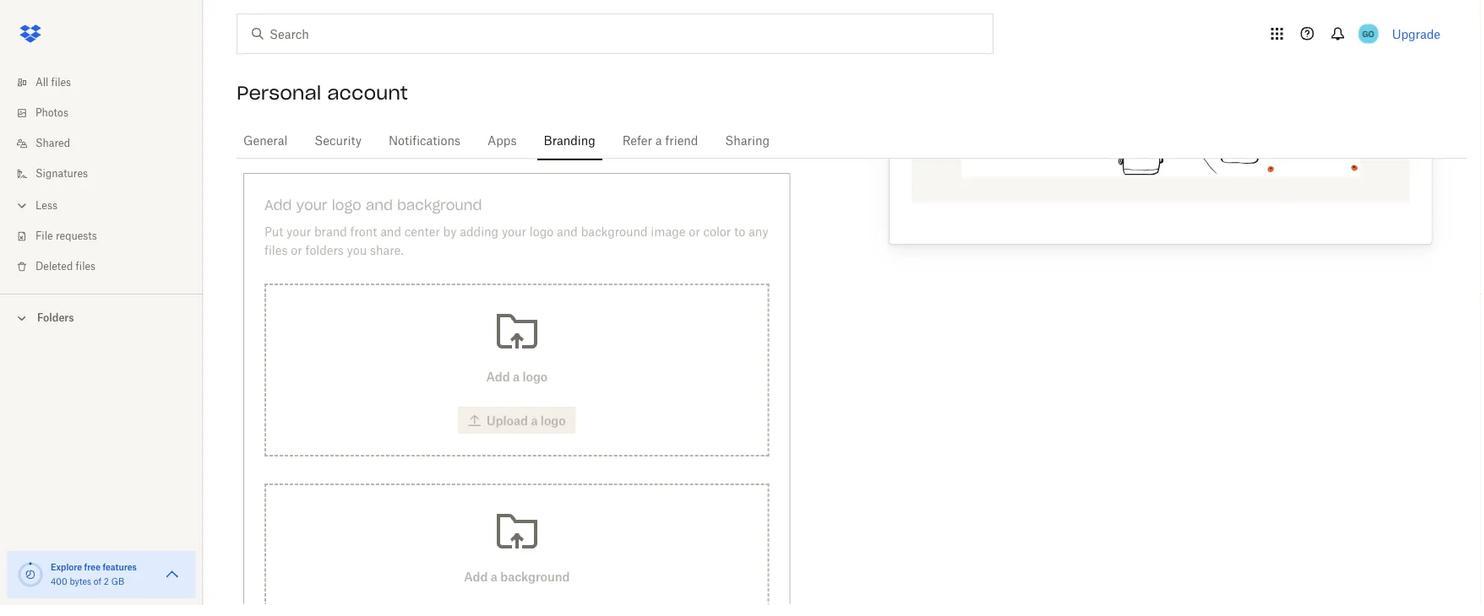 Task type: locate. For each thing, give the bounding box(es) containing it.
1 horizontal spatial logo
[[530, 226, 554, 238]]

your right put
[[286, 226, 311, 238]]

your right adding
[[502, 226, 526, 238]]

requests
[[56, 231, 97, 242]]

list
[[0, 57, 203, 294]]

1 vertical spatial files
[[264, 245, 288, 257]]

adding
[[460, 226, 499, 238]]

background inside put your brand front and center by adding your logo and background image or color to any files or folders you share.
[[581, 226, 648, 238]]

0 horizontal spatial logo
[[332, 196, 361, 214]]

personal account
[[237, 81, 408, 105]]

1 horizontal spatial background
[[581, 226, 648, 238]]

and
[[366, 196, 393, 214], [380, 226, 401, 238], [557, 226, 578, 238]]

features
[[103, 562, 137, 573]]

logo right adding
[[530, 226, 554, 238]]

1 vertical spatial background
[[581, 226, 648, 238]]

notifications tab
[[382, 121, 467, 161]]

a
[[655, 135, 662, 147]]

any
[[749, 226, 768, 238]]

files for all files
[[51, 78, 71, 88]]

files down put
[[264, 245, 288, 257]]

background left image
[[581, 226, 648, 238]]

or left folders
[[291, 245, 302, 257]]

logo
[[332, 196, 361, 214], [530, 226, 554, 238]]

background
[[397, 196, 482, 214], [581, 226, 648, 238]]

shared link
[[14, 128, 203, 159]]

of
[[94, 579, 101, 587]]

0 horizontal spatial background
[[397, 196, 482, 214]]

files
[[51, 78, 71, 88], [264, 245, 288, 257], [76, 262, 96, 272]]

add
[[264, 196, 292, 214]]

refer a friend tab
[[616, 121, 705, 161]]

0 horizontal spatial or
[[291, 245, 302, 257]]

all files
[[35, 78, 71, 88]]

2 vertical spatial files
[[76, 262, 96, 272]]

photos link
[[14, 98, 203, 128]]

2 horizontal spatial files
[[264, 245, 288, 257]]

0 vertical spatial background
[[397, 196, 482, 214]]

file requests link
[[14, 221, 203, 252]]

friend
[[665, 135, 698, 147]]

security tab
[[308, 121, 368, 161]]

photos
[[35, 108, 68, 118]]

your up brand
[[296, 196, 328, 214]]

sharing
[[725, 135, 770, 147]]

files inside put your brand front and center by adding your logo and background image or color to any files or folders you share.
[[264, 245, 288, 257]]

upgrade link
[[1392, 27, 1440, 41]]

files for deleted files
[[76, 262, 96, 272]]

your for add
[[296, 196, 328, 214]]

refer
[[622, 135, 652, 147]]

1 vertical spatial logo
[[530, 226, 554, 238]]

less
[[35, 201, 57, 211]]

all files link
[[14, 68, 203, 98]]

1 horizontal spatial or
[[689, 226, 700, 238]]

share.
[[370, 245, 403, 257]]

tab list
[[237, 118, 1468, 161]]

center
[[404, 226, 440, 238]]

signatures
[[35, 169, 88, 179]]

files right deleted
[[76, 262, 96, 272]]

you
[[347, 245, 367, 257]]

files inside "link"
[[51, 78, 71, 88]]

folders
[[305, 245, 344, 257]]

0 vertical spatial or
[[689, 226, 700, 238]]

0 vertical spatial files
[[51, 78, 71, 88]]

account
[[327, 81, 408, 105]]

files right all
[[51, 78, 71, 88]]

or left color
[[689, 226, 700, 238]]

1 horizontal spatial files
[[76, 262, 96, 272]]

or
[[689, 226, 700, 238], [291, 245, 302, 257]]

explore free features 400 bytes of 2 gb
[[51, 562, 137, 587]]

logo up brand
[[332, 196, 361, 214]]

your
[[296, 196, 328, 214], [286, 226, 311, 238], [502, 226, 526, 238]]

0 horizontal spatial files
[[51, 78, 71, 88]]

sharing tab
[[718, 121, 776, 161]]

to
[[734, 226, 745, 238]]

folders
[[37, 312, 74, 324]]

notifications
[[389, 135, 460, 147]]

refer a friend
[[622, 135, 698, 147]]

background up by at the left of the page
[[397, 196, 482, 214]]

all
[[35, 78, 48, 88]]



Task type: describe. For each thing, give the bounding box(es) containing it.
security
[[315, 135, 362, 147]]

general tab
[[237, 121, 294, 161]]

1 vertical spatial or
[[291, 245, 302, 257]]

deleted files link
[[14, 252, 203, 282]]

Search text field
[[270, 25, 958, 43]]

list containing all files
[[0, 57, 203, 294]]

gb
[[111, 579, 124, 587]]

400
[[51, 579, 67, 587]]

bytes
[[70, 579, 91, 587]]

less image
[[14, 197, 30, 214]]

explore
[[51, 562, 82, 573]]

brand
[[314, 226, 347, 238]]

go
[[1362, 28, 1374, 39]]

quota usage element
[[17, 562, 44, 589]]

put
[[264, 226, 283, 238]]

apps
[[487, 135, 517, 147]]

upgrade
[[1392, 27, 1440, 41]]

your for put
[[286, 226, 311, 238]]

file
[[35, 231, 53, 242]]

dropbox image
[[14, 17, 47, 51]]

personal
[[237, 81, 321, 105]]

apps tab
[[481, 121, 523, 161]]

free
[[84, 562, 101, 573]]

2
[[104, 579, 109, 587]]

0 vertical spatial logo
[[332, 196, 361, 214]]

signatures link
[[14, 159, 203, 189]]

by
[[443, 226, 457, 238]]

tab list containing general
[[237, 118, 1468, 161]]

branding
[[544, 135, 595, 147]]

general
[[243, 135, 288, 147]]

front
[[350, 226, 377, 238]]

put your brand front and center by adding your logo and background image or color to any files or folders you share.
[[264, 226, 768, 257]]

add your logo and background
[[264, 196, 482, 214]]

shared
[[35, 139, 70, 149]]

deleted files
[[35, 262, 96, 272]]

folders button
[[0, 305, 203, 330]]

logo inside put your brand front and center by adding your logo and background image or color to any files or folders you share.
[[530, 226, 554, 238]]

deleted
[[35, 262, 73, 272]]

color
[[703, 226, 731, 238]]

image
[[651, 226, 686, 238]]

branding tab
[[537, 121, 602, 161]]

go button
[[1355, 20, 1382, 47]]

file requests
[[35, 231, 97, 242]]



Task type: vqa. For each thing, say whether or not it's contained in the screenshot.
the leftmost January
no



